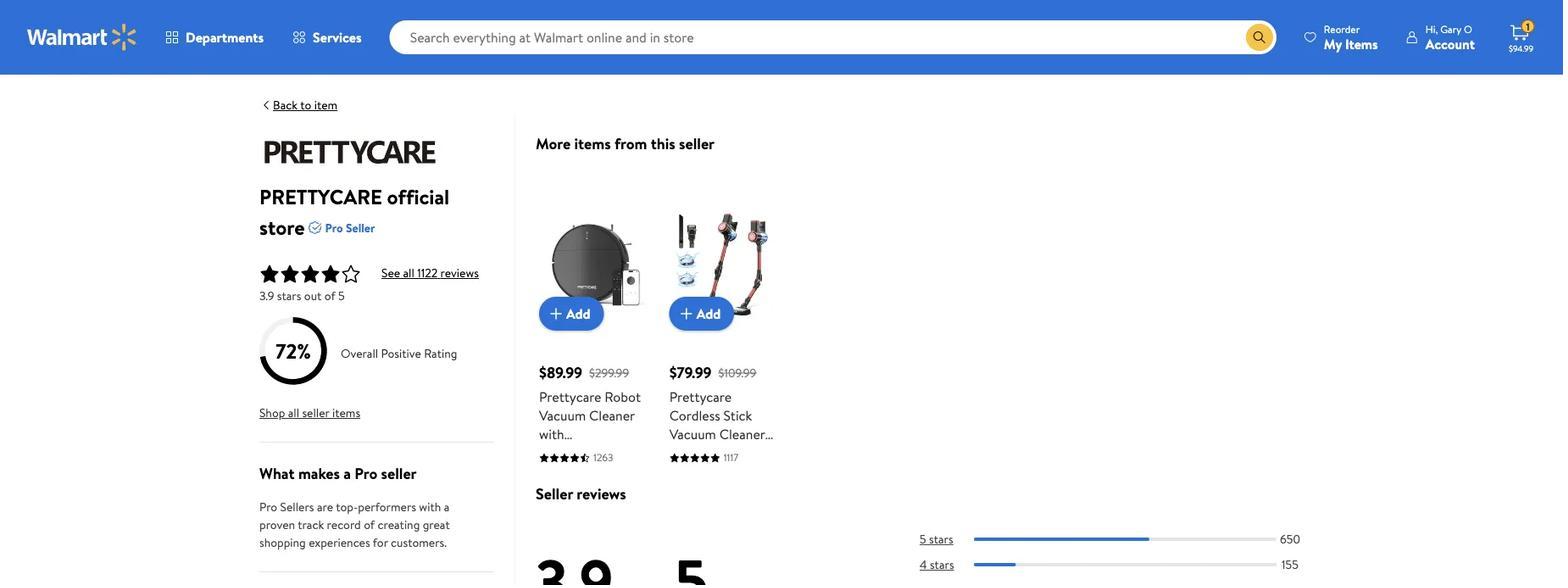 Task type: locate. For each thing, give the bounding box(es) containing it.
from
[[615, 133, 647, 154]]

0 horizontal spatial for
[[373, 534, 388, 550]]

positive
[[381, 345, 421, 361]]

1 vertical spatial with
[[419, 498, 441, 515]]

departments
[[186, 28, 264, 47]]

5 right "out" at the left of page
[[338, 287, 345, 304]]

walmart image
[[27, 24, 137, 51]]

reviews
[[441, 264, 479, 281], [577, 483, 626, 504]]

for down creating
[[373, 534, 388, 550]]

2 add to cart image from the left
[[676, 304, 697, 324]]

prettycare down $79.99
[[670, 388, 732, 406]]

1 vertical spatial reviews
[[577, 483, 626, 504]]

stars right 3.9
[[277, 287, 301, 304]]

carpet inside $89.99 $299.99 prettycare robot vacuum cleaner with 2200pa,featured carpet boost,tangle- free,ultra slim,self- charging c1
[[539, 462, 580, 481]]

c1
[[596, 537, 610, 556]]

a inside pro sellers are top-performers with a proven track record of creating great shopping experiences for customers.
[[444, 498, 450, 515]]

add button for $89.99
[[539, 297, 604, 331]]

1 horizontal spatial reviews
[[577, 483, 626, 504]]

2 vertical spatial stars
[[930, 556, 954, 573]]

floor
[[714, 462, 745, 481]]

gary
[[1441, 22, 1462, 36]]

0 horizontal spatial vacuum
[[539, 406, 586, 425]]

of right "out" at the left of page
[[324, 287, 335, 304]]

2 product group from the left
[[670, 177, 776, 500]]

pro sellers are top-performers with a proven track record of creating great shopping experiences for customers.
[[259, 498, 450, 550]]

back to item
[[273, 97, 338, 113]]

robot
[[605, 388, 641, 406]]

prettycare
[[259, 182, 382, 210]]

1 horizontal spatial for
[[742, 444, 759, 462]]

0 vertical spatial seller
[[346, 219, 375, 236]]

pro
[[325, 219, 343, 236], [355, 463, 378, 484], [259, 498, 277, 515]]

lightweight
[[670, 444, 739, 462]]

1 horizontal spatial pro
[[325, 219, 343, 236]]

1 horizontal spatial a
[[444, 498, 450, 515]]

2 prettycare from the left
[[670, 388, 732, 406]]

proven
[[259, 516, 295, 533]]

1 vertical spatial 5
[[920, 531, 926, 547]]

1 vertical spatial for
[[373, 534, 388, 550]]

650
[[1280, 531, 1301, 547]]

cleaner
[[589, 406, 635, 425], [720, 425, 765, 444]]

vacuum inside $79.99 $109.99 prettycare cordless stick vacuum cleaner lightweight for carpet floor pet hair m4
[[670, 425, 716, 444]]

add to cart image for $89.99
[[546, 304, 566, 324]]

1 horizontal spatial seller
[[536, 483, 573, 504]]

1 horizontal spatial of
[[364, 516, 375, 533]]

add
[[566, 304, 591, 323], [697, 304, 721, 323]]

slim,self-
[[539, 518, 595, 537]]

reorder
[[1324, 22, 1360, 36]]

1 horizontal spatial cleaner
[[720, 425, 765, 444]]

add to cart image up $79.99
[[676, 304, 697, 324]]

0 vertical spatial reviews
[[441, 264, 479, 281]]

prettycare for $79.99
[[670, 388, 732, 406]]

0 horizontal spatial carpet
[[539, 462, 580, 481]]

1 horizontal spatial seller
[[381, 463, 417, 484]]

seller down prettycare
[[346, 219, 375, 236]]

add for $89.99
[[566, 304, 591, 323]]

stars for 5 stars
[[929, 531, 954, 547]]

items
[[574, 133, 611, 154], [332, 404, 360, 421]]

0 horizontal spatial seller
[[346, 219, 375, 236]]

prettycare
[[539, 388, 602, 406], [670, 388, 732, 406]]

with inside pro sellers are top-performers with a proven track record of creating great shopping experiences for customers.
[[419, 498, 441, 515]]

0 vertical spatial seller
[[679, 133, 715, 154]]

pro up 'proven'
[[259, 498, 277, 515]]

product group
[[539, 177, 646, 556], [670, 177, 776, 500]]

services button
[[278, 17, 376, 58]]

1 horizontal spatial add to cart image
[[676, 304, 697, 324]]

add to cart image up '$89.99' at the bottom of page
[[546, 304, 566, 324]]

more items from this seller
[[536, 133, 715, 154]]

makes
[[298, 463, 340, 484]]

add up '$89.99' at the bottom of page
[[566, 304, 591, 323]]

2 carpet from the left
[[670, 462, 710, 481]]

cordless
[[670, 406, 720, 425]]

pro down prettycare
[[325, 219, 343, 236]]

1 vertical spatial all
[[288, 404, 299, 421]]

1 add from the left
[[566, 304, 591, 323]]

creating
[[378, 516, 420, 533]]

0 horizontal spatial pro
[[259, 498, 277, 515]]

cleaner up 1117
[[720, 425, 765, 444]]

carpet up seller reviews
[[539, 462, 580, 481]]

add to cart image
[[546, 304, 566, 324], [676, 304, 697, 324]]

0 vertical spatial progress bar
[[974, 538, 1277, 541]]

2 vertical spatial seller
[[381, 463, 417, 484]]

stars
[[277, 287, 301, 304], [929, 531, 954, 547], [930, 556, 954, 573]]

1 horizontal spatial prettycare
[[670, 388, 732, 406]]

pro inside pro sellers are top-performers with a proven track record of creating great shopping experiences for customers.
[[259, 498, 277, 515]]

0 horizontal spatial of
[[324, 287, 335, 304]]

1 horizontal spatial vacuum
[[670, 425, 716, 444]]

sellers
[[280, 498, 314, 515]]

back
[[273, 97, 298, 113]]

with up great at left
[[419, 498, 441, 515]]

items
[[1346, 34, 1378, 53]]

performers
[[358, 498, 416, 515]]

stars right 4
[[930, 556, 954, 573]]

5 up 4
[[920, 531, 926, 547]]

official
[[387, 182, 449, 210]]

all right "shop"
[[288, 404, 299, 421]]

1 vertical spatial of
[[364, 516, 375, 533]]

stick
[[724, 406, 752, 425]]

carpet left floor
[[670, 462, 710, 481]]

prettycare inside $79.99 $109.99 prettycare cordless stick vacuum cleaner lightweight for carpet floor pet hair m4
[[670, 388, 732, 406]]

$79.99
[[670, 362, 712, 383]]

1 vertical spatial a
[[444, 498, 450, 515]]

2 add button from the left
[[670, 297, 734, 331]]

seller up performers
[[381, 463, 417, 484]]

1 horizontal spatial add
[[697, 304, 721, 323]]

0 horizontal spatial seller
[[302, 404, 330, 421]]

1 horizontal spatial with
[[539, 425, 564, 444]]

items left from
[[574, 133, 611, 154]]

1122
[[417, 264, 438, 281]]

reviews down 1263 on the left bottom
[[577, 483, 626, 504]]

vacuum down '$89.99' at the bottom of page
[[539, 406, 586, 425]]

0 vertical spatial with
[[539, 425, 564, 444]]

customers.
[[391, 534, 447, 550]]

$94.99
[[1509, 42, 1534, 54]]

all right see
[[403, 264, 414, 281]]

0 vertical spatial all
[[403, 264, 414, 281]]

1 product group from the left
[[539, 177, 646, 556]]

prettycare for $89.99
[[539, 388, 602, 406]]

vacuum
[[539, 406, 586, 425], [670, 425, 716, 444]]

carpet
[[539, 462, 580, 481], [670, 462, 710, 481]]

what makes a pro seller
[[259, 463, 417, 484]]

seller for pro
[[381, 463, 417, 484]]

1 horizontal spatial carpet
[[670, 462, 710, 481]]

0 horizontal spatial add
[[566, 304, 591, 323]]

stars up 4 stars on the bottom
[[929, 531, 954, 547]]

1 vertical spatial pro
[[355, 463, 378, 484]]

progress bar
[[974, 538, 1277, 541], [974, 563, 1277, 566]]

1 add to cart image from the left
[[546, 304, 566, 324]]

overall positive rating
[[341, 345, 457, 361]]

for
[[742, 444, 759, 462], [373, 534, 388, 550]]

seller right this
[[679, 133, 715, 154]]

items down overall
[[332, 404, 360, 421]]

2200pa,featured
[[539, 444, 640, 462]]

pro up top-
[[355, 463, 378, 484]]

hi,
[[1426, 22, 1438, 36]]

a
[[344, 463, 351, 484], [444, 498, 450, 515]]

prettycare down '$89.99' at the bottom of page
[[539, 388, 602, 406]]

2 progress bar from the top
[[974, 563, 1277, 566]]

with
[[539, 425, 564, 444], [419, 498, 441, 515]]

0 horizontal spatial add to cart image
[[546, 304, 566, 324]]

0 horizontal spatial 5
[[338, 287, 345, 304]]

free,ultra
[[539, 500, 598, 518]]

charging
[[539, 537, 593, 556]]

0 horizontal spatial with
[[419, 498, 441, 515]]

1 vertical spatial seller
[[536, 483, 573, 504]]

of down performers
[[364, 516, 375, 533]]

1 prettycare from the left
[[539, 388, 602, 406]]

1 vertical spatial stars
[[929, 531, 954, 547]]

1 vertical spatial seller
[[302, 404, 330, 421]]

0 vertical spatial stars
[[277, 287, 301, 304]]

with down '$89.99' at the bottom of page
[[539, 425, 564, 444]]

1 vertical spatial items
[[332, 404, 360, 421]]

2 vertical spatial pro
[[259, 498, 277, 515]]

1 add button from the left
[[539, 297, 604, 331]]

track
[[298, 516, 324, 533]]

a up great at left
[[444, 498, 450, 515]]

a right makes
[[344, 463, 351, 484]]

all
[[403, 264, 414, 281], [288, 404, 299, 421]]

0 vertical spatial pro
[[325, 219, 343, 236]]

search icon image
[[1253, 31, 1267, 44]]

store
[[259, 213, 305, 241]]

add up $79.99
[[697, 304, 721, 323]]

1 horizontal spatial product group
[[670, 177, 776, 500]]

1 horizontal spatial add button
[[670, 297, 734, 331]]

product group containing $79.99
[[670, 177, 776, 500]]

seller reviews
[[536, 483, 626, 504]]

0 horizontal spatial all
[[288, 404, 299, 421]]

seller up slim,self-
[[536, 483, 573, 504]]

prettycare cordless stick vacuum cleaner lightweight for carpet floor pet hair m4 image
[[670, 211, 776, 317]]

see
[[382, 264, 400, 281]]

1263
[[594, 450, 613, 465]]

cleaner inside $89.99 $299.99 prettycare robot vacuum cleaner with 2200pa,featured carpet boost,tangle- free,ultra slim,self- charging c1
[[589, 406, 635, 425]]

0 horizontal spatial cleaner
[[589, 406, 635, 425]]

1 progress bar from the top
[[974, 538, 1277, 541]]

see all 1122 reviews 3.9 stars out of 5
[[259, 264, 479, 304]]

0 horizontal spatial add button
[[539, 297, 604, 331]]

0 vertical spatial of
[[324, 287, 335, 304]]

shop all seller items
[[259, 404, 360, 421]]

vacuum left stick
[[670, 425, 716, 444]]

seller right "shop"
[[302, 404, 330, 421]]

seller
[[346, 219, 375, 236], [536, 483, 573, 504]]

add for $79.99
[[697, 304, 721, 323]]

reviews right 1122
[[441, 264, 479, 281]]

add button up $79.99
[[670, 297, 734, 331]]

progress bar for 155
[[974, 563, 1277, 566]]

add button up '$89.99' at the bottom of page
[[539, 297, 604, 331]]

prettycare official store
[[259, 182, 449, 241]]

hair
[[670, 481, 694, 500]]

add button
[[539, 297, 604, 331], [670, 297, 734, 331]]

item
[[314, 97, 338, 113]]

1 horizontal spatial items
[[574, 133, 611, 154]]

all inside 'see all 1122 reviews 3.9 stars out of 5'
[[403, 264, 414, 281]]

prettycare inside $89.99 $299.99 prettycare robot vacuum cleaner with 2200pa,featured carpet boost,tangle- free,ultra slim,self- charging c1
[[539, 388, 602, 406]]

2 add from the left
[[697, 304, 721, 323]]

0 horizontal spatial a
[[344, 463, 351, 484]]

1 horizontal spatial all
[[403, 264, 414, 281]]

0 horizontal spatial reviews
[[441, 264, 479, 281]]

0 horizontal spatial product group
[[539, 177, 646, 556]]

1 carpet from the left
[[539, 462, 580, 481]]

all for 1122
[[403, 264, 414, 281]]

cleaner up 1263 on the left bottom
[[589, 406, 635, 425]]

back to item link
[[259, 97, 338, 113]]

1 vertical spatial progress bar
[[974, 563, 1277, 566]]

4
[[920, 556, 927, 573]]

experiences
[[309, 534, 370, 550]]

0 vertical spatial for
[[742, 444, 759, 462]]

what
[[259, 463, 295, 484]]

pro for sellers
[[259, 498, 277, 515]]

1117
[[724, 450, 739, 465]]

seller for this
[[679, 133, 715, 154]]

seller
[[679, 133, 715, 154], [302, 404, 330, 421], [381, 463, 417, 484]]

vacuum inside $89.99 $299.99 prettycare robot vacuum cleaner with 2200pa,featured carpet boost,tangle- free,ultra slim,self- charging c1
[[539, 406, 586, 425]]

for right 1117
[[742, 444, 759, 462]]

2 horizontal spatial seller
[[679, 133, 715, 154]]

this
[[651, 133, 676, 154]]

0 vertical spatial 5
[[338, 287, 345, 304]]

0 horizontal spatial prettycare
[[539, 388, 602, 406]]

5
[[338, 287, 345, 304], [920, 531, 926, 547]]

to
[[300, 97, 311, 113]]



Task type: describe. For each thing, give the bounding box(es) containing it.
shopping
[[259, 534, 306, 550]]

rating
[[424, 345, 457, 361]]

are
[[317, 498, 333, 515]]

pro for seller
[[325, 219, 343, 236]]

cleaner inside $79.99 $109.99 prettycare cordless stick vacuum cleaner lightweight for carpet floor pet hair m4
[[720, 425, 765, 444]]

progress bar for 650
[[974, 538, 1277, 541]]

reviews inside 'see all 1122 reviews 3.9 stars out of 5'
[[441, 264, 479, 281]]

for inside pro sellers are top-performers with a proven track record of creating great shopping experiences for customers.
[[373, 534, 388, 550]]

stars for 4 stars
[[930, 556, 954, 573]]

1
[[1527, 19, 1530, 34]]

all for seller
[[288, 404, 299, 421]]

boost,tangle-
[[539, 481, 619, 500]]

Walmart Site-Wide search field
[[390, 20, 1277, 54]]

4 stars
[[920, 556, 954, 573]]

155
[[1282, 556, 1299, 573]]

pet
[[748, 462, 768, 481]]

$299.99
[[589, 365, 629, 381]]

stars inside 'see all 1122 reviews 3.9 stars out of 5'
[[277, 287, 301, 304]]

shop all seller items link
[[259, 404, 360, 421]]

0 horizontal spatial items
[[332, 404, 360, 421]]

top-
[[336, 498, 358, 515]]

great
[[423, 516, 450, 533]]

product group containing $89.99
[[539, 177, 646, 556]]

with inside $89.99 $299.99 prettycare robot vacuum cleaner with 2200pa,featured carpet boost,tangle- free,ultra slim,self- charging c1
[[539, 425, 564, 444]]

hi, gary o account
[[1426, 22, 1475, 53]]

my
[[1324, 34, 1342, 53]]

1 horizontal spatial 5
[[920, 531, 926, 547]]

5 stars
[[920, 531, 954, 547]]

record
[[327, 516, 361, 533]]

account
[[1426, 34, 1475, 53]]

for inside $79.99 $109.99 prettycare cordless stick vacuum cleaner lightweight for carpet floor pet hair m4
[[742, 444, 759, 462]]

reorder my items
[[1324, 22, 1378, 53]]

72%
[[276, 337, 311, 365]]

5 inside 'see all 1122 reviews 3.9 stars out of 5'
[[338, 287, 345, 304]]

carpet inside $79.99 $109.99 prettycare cordless stick vacuum cleaner lightweight for carpet floor pet hair m4
[[670, 462, 710, 481]]

2 horizontal spatial pro
[[355, 463, 378, 484]]

overall
[[341, 345, 378, 361]]

shop
[[259, 404, 285, 421]]

add button for $79.99
[[670, 297, 734, 331]]

0 vertical spatial a
[[344, 463, 351, 484]]

of inside pro sellers are top-performers with a proven track record of creating great shopping experiences for customers.
[[364, 516, 375, 533]]

o
[[1464, 22, 1473, 36]]

prettycare robot vacuum cleaner with 2200pa,featured carpet boost,tangle-free,ultra slim,self-charging c1 image
[[539, 211, 646, 317]]

m4
[[697, 481, 717, 500]]

3.9
[[259, 287, 274, 304]]

prettycare official store logo image
[[259, 141, 441, 163]]

0 vertical spatial items
[[574, 133, 611, 154]]

$89.99 $299.99 prettycare robot vacuum cleaner with 2200pa,featured carpet boost,tangle- free,ultra slim,self- charging c1
[[539, 362, 641, 556]]

Search search field
[[390, 20, 1277, 54]]

departments button
[[151, 17, 278, 58]]

$109.99
[[719, 365, 757, 381]]

pro seller
[[325, 219, 375, 236]]

out
[[304, 287, 322, 304]]

add to cart image for $79.99
[[676, 304, 697, 324]]

$89.99
[[539, 362, 583, 383]]

services
[[313, 28, 362, 47]]

$79.99 $109.99 prettycare cordless stick vacuum cleaner lightweight for carpet floor pet hair m4
[[670, 362, 768, 500]]

more
[[536, 133, 571, 154]]

of inside 'see all 1122 reviews 3.9 stars out of 5'
[[324, 287, 335, 304]]



Task type: vqa. For each thing, say whether or not it's contained in the screenshot.
all to the bottom
yes



